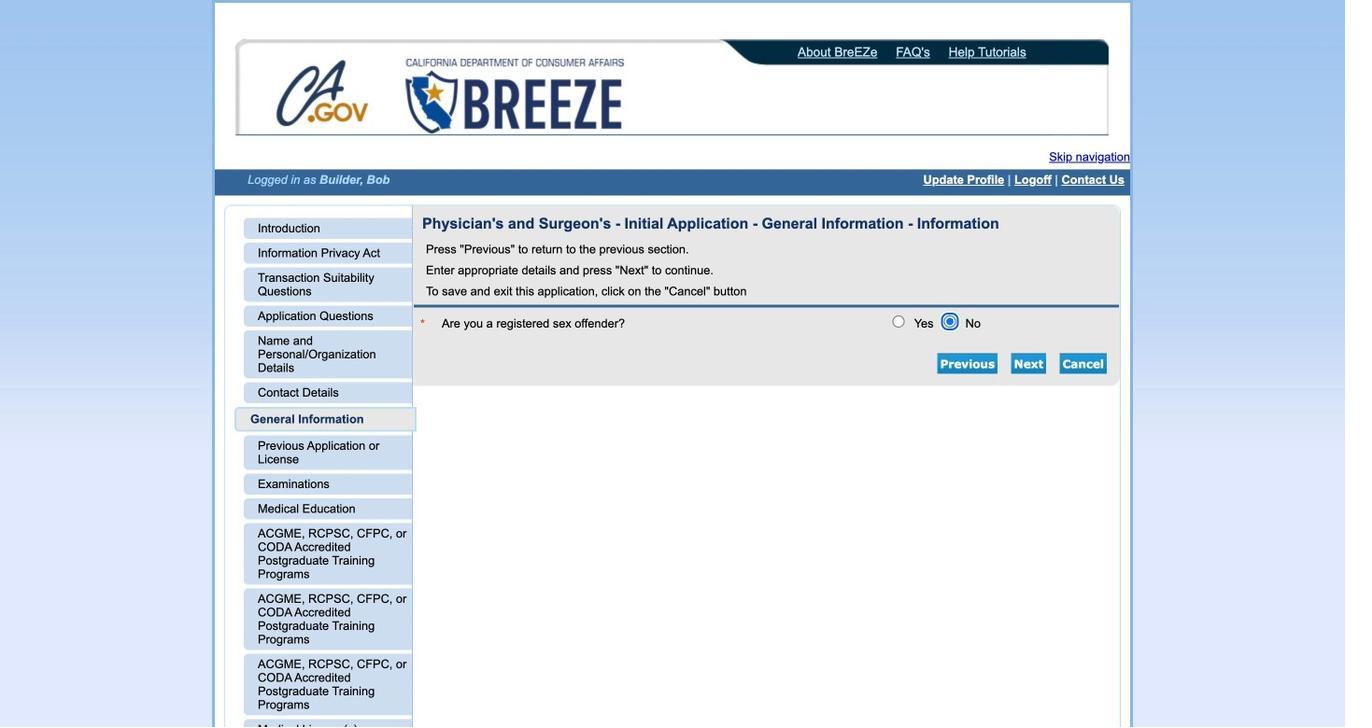 Task type: vqa. For each thing, say whether or not it's contained in the screenshot.
text box
no



Task type: locate. For each thing, give the bounding box(es) containing it.
None submit
[[938, 354, 998, 374], [1011, 354, 1047, 374], [1060, 354, 1107, 374], [938, 354, 998, 374], [1011, 354, 1047, 374], [1060, 354, 1107, 374]]

1 horizontal spatial   radio
[[944, 316, 956, 328]]

2   radio from the left
[[944, 316, 956, 328]]

0 horizontal spatial   radio
[[893, 316, 905, 328]]

  radio
[[893, 316, 905, 328], [944, 316, 956, 328]]



Task type: describe. For each thing, give the bounding box(es) containing it.
ca.gov image
[[276, 59, 371, 132]]

state of california breeze image
[[402, 59, 628, 134]]

1   radio from the left
[[893, 316, 905, 328]]



